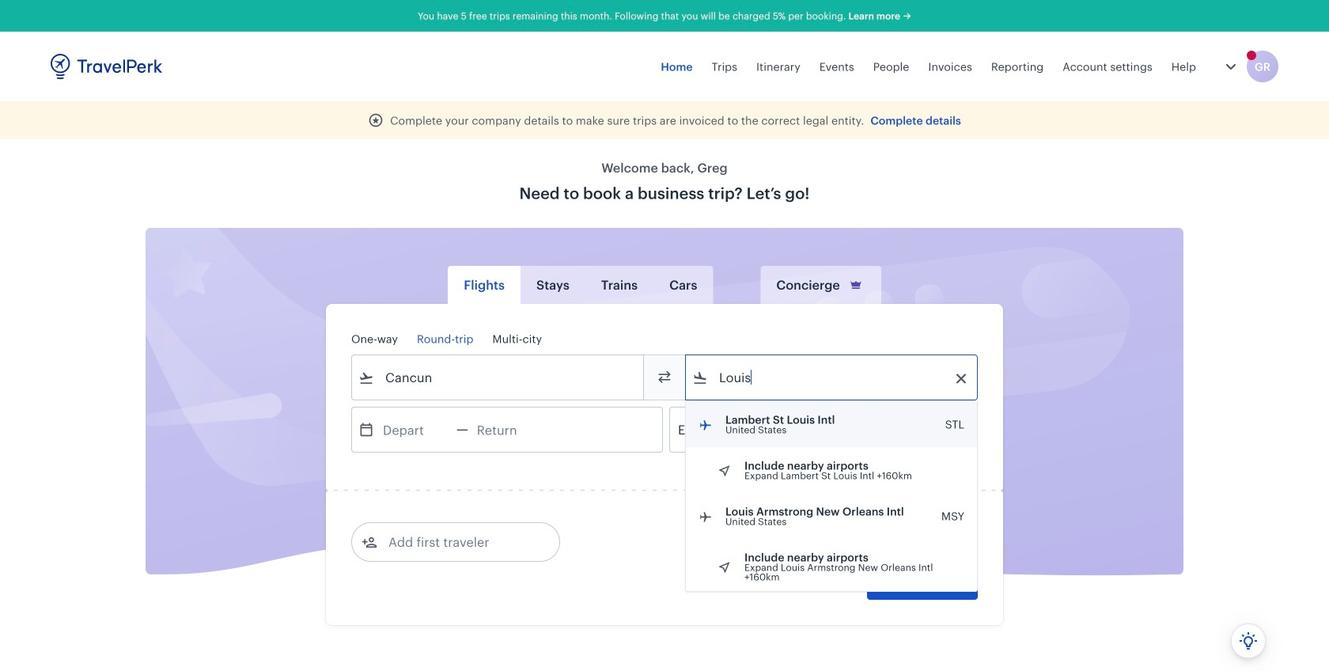 Task type: describe. For each thing, give the bounding box(es) containing it.
From search field
[[374, 365, 623, 390]]



Task type: locate. For each thing, give the bounding box(es) containing it.
To search field
[[708, 365, 957, 390]]

Add first traveler search field
[[377, 529, 542, 555]]

Depart text field
[[374, 408, 457, 452]]

Return text field
[[468, 408, 551, 452]]



